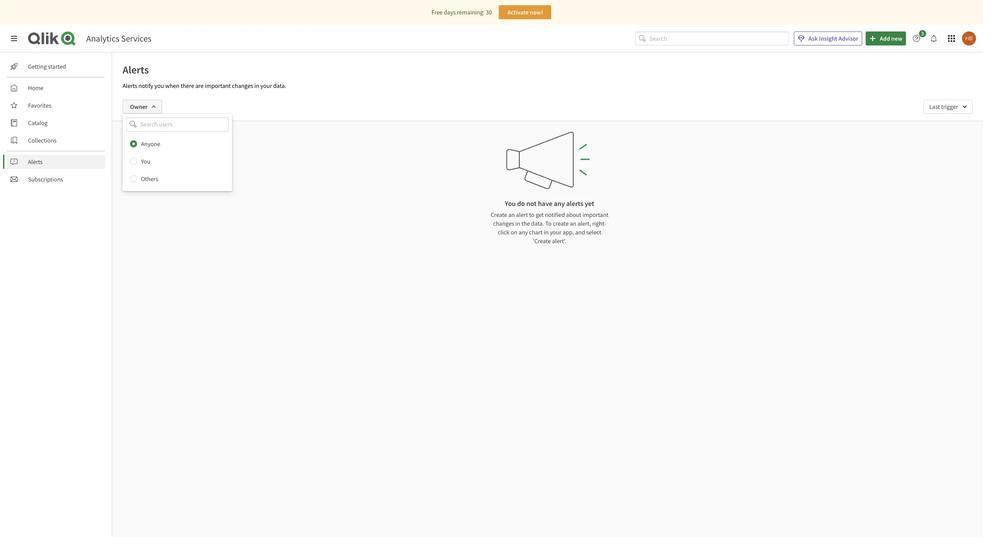 Task type: locate. For each thing, give the bounding box(es) containing it.
add new
[[880, 35, 902, 42]]

alerts inside navigation pane element
[[28, 158, 43, 166]]

1 vertical spatial important
[[583, 211, 608, 219]]

notify
[[138, 82, 153, 90]]

app,
[[563, 229, 574, 236]]

subscriptions link
[[7, 173, 105, 187]]

0 vertical spatial changes
[[232, 82, 253, 90]]

your inside you do not have any alerts yet create an alert to get notified about important changes in the data. to create an alert, right- click on any chart in your app, and select 'create alert'.
[[550, 229, 561, 236]]

0 horizontal spatial an
[[508, 211, 515, 219]]

you up others
[[141, 157, 150, 165]]

1 horizontal spatial you
[[505, 199, 516, 208]]

alerts link
[[7, 155, 105, 169]]

click
[[498, 229, 509, 236]]

collections
[[28, 137, 57, 145]]

important up right-
[[583, 211, 608, 219]]

you inside owner option group
[[141, 157, 150, 165]]

0 horizontal spatial in
[[254, 82, 259, 90]]

changes inside you do not have any alerts yet create an alert to get notified about important changes in the data. to create an alert, right- click on any chart in your app, and select 'create alert'.
[[493, 220, 514, 228]]

alerts left 'notify'
[[123, 82, 137, 90]]

activate now!
[[507, 8, 543, 16]]

1 vertical spatial data.
[[531, 220, 544, 228]]

navigation pane element
[[0, 56, 112, 190]]

last trigger
[[929, 103, 958, 111]]

1 horizontal spatial an
[[570, 220, 576, 228]]

you
[[155, 82, 164, 90]]

your
[[260, 82, 272, 90], [550, 229, 561, 236]]

1 vertical spatial you
[[505, 199, 516, 208]]

analytics services
[[86, 33, 151, 44]]

1 horizontal spatial changes
[[493, 220, 514, 228]]

ask
[[808, 35, 818, 42]]

getting started link
[[7, 60, 105, 74]]

2 vertical spatial alerts
[[28, 158, 43, 166]]

3 button
[[909, 30, 929, 46]]

an down about
[[570, 220, 576, 228]]

an
[[508, 211, 515, 219], [570, 220, 576, 228]]

1 horizontal spatial your
[[550, 229, 561, 236]]

filters region
[[112, 93, 983, 191]]

changes right are
[[232, 82, 253, 90]]

0 horizontal spatial changes
[[232, 82, 253, 90]]

1 horizontal spatial important
[[583, 211, 608, 219]]

you inside you do not have any alerts yet create an alert to get notified about important changes in the data. to create an alert, right- click on any chart in your app, and select 'create alert'.
[[505, 199, 516, 208]]

0 horizontal spatial data.
[[273, 82, 286, 90]]

1 vertical spatial in
[[515, 220, 520, 228]]

select
[[586, 229, 601, 236]]

30
[[486, 8, 492, 16]]

changes up click
[[493, 220, 514, 228]]

2 horizontal spatial in
[[544, 229, 549, 236]]

data.
[[273, 82, 286, 90], [531, 220, 544, 228]]

1 horizontal spatial data.
[[531, 220, 544, 228]]

on
[[511, 229, 517, 236]]

0 horizontal spatial important
[[205, 82, 231, 90]]

1 vertical spatial changes
[[493, 220, 514, 228]]

you
[[141, 157, 150, 165], [505, 199, 516, 208]]

1 vertical spatial any
[[519, 229, 528, 236]]

any
[[554, 199, 565, 208], [519, 229, 528, 236]]

none field inside the filters region
[[123, 117, 232, 132]]

an left alert
[[508, 211, 515, 219]]

0 vertical spatial your
[[260, 82, 272, 90]]

alerts up 'notify'
[[123, 63, 149, 77]]

not
[[526, 199, 537, 208]]

insight
[[819, 35, 837, 42]]

changes
[[232, 82, 253, 90], [493, 220, 514, 228]]

important inside you do not have any alerts yet create an alert to get notified about important changes in the data. to create an alert, right- click on any chart in your app, and select 'create alert'.
[[583, 211, 608, 219]]

1 vertical spatial your
[[550, 229, 561, 236]]

anyone
[[141, 140, 160, 148]]

create
[[491, 211, 507, 219]]

1 vertical spatial an
[[570, 220, 576, 228]]

in
[[254, 82, 259, 90], [515, 220, 520, 228], [544, 229, 549, 236]]

any down the
[[519, 229, 528, 236]]

to
[[545, 220, 552, 228]]

you for you do not have any alerts yet create an alert to get notified about important changes in the data. to create an alert, right- click on any chart in your app, and select 'create alert'.
[[505, 199, 516, 208]]

ask insight advisor button
[[794, 32, 862, 46]]

any up notified
[[554, 199, 565, 208]]

alerts up "subscriptions"
[[28, 158, 43, 166]]

1 horizontal spatial any
[[554, 199, 565, 208]]

alert,
[[578, 220, 591, 228]]

collections link
[[7, 134, 105, 148]]

you left do
[[505, 199, 516, 208]]

remaining:
[[457, 8, 485, 16]]

0 horizontal spatial you
[[141, 157, 150, 165]]

important
[[205, 82, 231, 90], [583, 211, 608, 219]]

important right are
[[205, 82, 231, 90]]

analytics
[[86, 33, 119, 44]]

alerts
[[123, 63, 149, 77], [123, 82, 137, 90], [28, 158, 43, 166]]

None field
[[123, 117, 232, 132]]

0 vertical spatial you
[[141, 157, 150, 165]]

have
[[538, 199, 552, 208]]

last
[[929, 103, 940, 111]]



Task type: vqa. For each thing, say whether or not it's contained in the screenshot.
Open app
no



Task type: describe. For each thing, give the bounding box(es) containing it.
notified
[[545, 211, 565, 219]]

close sidebar menu image
[[11, 35, 18, 42]]

started
[[48, 63, 66, 70]]

add new button
[[866, 32, 906, 46]]

there
[[181, 82, 194, 90]]

1 vertical spatial alerts
[[123, 82, 137, 90]]

0 vertical spatial an
[[508, 211, 515, 219]]

when
[[165, 82, 179, 90]]

owner option group
[[123, 135, 232, 188]]

and
[[575, 229, 585, 236]]

ask insight advisor
[[808, 35, 858, 42]]

0 vertical spatial in
[[254, 82, 259, 90]]

home link
[[7, 81, 105, 95]]

owner
[[130, 103, 148, 111]]

2 vertical spatial in
[[544, 229, 549, 236]]

get
[[536, 211, 544, 219]]

0 vertical spatial important
[[205, 82, 231, 90]]

catalog
[[28, 119, 48, 127]]

right-
[[592, 220, 606, 228]]

are
[[195, 82, 204, 90]]

free
[[432, 8, 443, 16]]

home
[[28, 84, 43, 92]]

searchbar element
[[635, 31, 789, 46]]

do
[[517, 199, 525, 208]]

chart
[[529, 229, 543, 236]]

data. inside you do not have any alerts yet create an alert to get notified about important changes in the data. to create an alert, right- click on any chart in your app, and select 'create alert'.
[[531, 220, 544, 228]]

you for you
[[141, 157, 150, 165]]

trigger
[[941, 103, 958, 111]]

analytics services element
[[86, 33, 151, 44]]

'create
[[533, 237, 551, 245]]

catalog link
[[7, 116, 105, 130]]

services
[[121, 33, 151, 44]]

howard brown image
[[962, 32, 976, 46]]

create
[[553, 220, 569, 228]]

to
[[529, 211, 534, 219]]

owner button
[[123, 100, 162, 114]]

about
[[566, 211, 581, 219]]

Search text field
[[650, 31, 789, 46]]

subscriptions
[[28, 176, 63, 183]]

0 vertical spatial data.
[[273, 82, 286, 90]]

alerts
[[566, 199, 583, 208]]

activate
[[507, 8, 529, 16]]

favorites link
[[7, 99, 105, 113]]

getting
[[28, 63, 47, 70]]

alert
[[516, 211, 528, 219]]

3
[[921, 30, 924, 37]]

alert'.
[[552, 237, 566, 245]]

yet
[[585, 199, 594, 208]]

free days remaining: 30
[[432, 8, 492, 16]]

Last trigger field
[[924, 100, 973, 114]]

favorites
[[28, 102, 51, 109]]

activate now! link
[[499, 5, 551, 19]]

0 horizontal spatial any
[[519, 229, 528, 236]]

the
[[521, 220, 530, 228]]

1 horizontal spatial in
[[515, 220, 520, 228]]

0 vertical spatial any
[[554, 199, 565, 208]]

days
[[444, 8, 456, 16]]

getting started
[[28, 63, 66, 70]]

add
[[880, 35, 890, 42]]

0 horizontal spatial your
[[260, 82, 272, 90]]

new
[[891, 35, 902, 42]]

0 vertical spatial alerts
[[123, 63, 149, 77]]

advisor
[[839, 35, 858, 42]]

others
[[141, 175, 158, 183]]

alerts notify you when there are important changes in your data.
[[123, 82, 286, 90]]

you do not have any alerts yet create an alert to get notified about important changes in the data. to create an alert, right- click on any chart in your app, and select 'create alert'.
[[491, 199, 608, 245]]

Search users text field
[[138, 117, 218, 132]]

now!
[[530, 8, 543, 16]]



